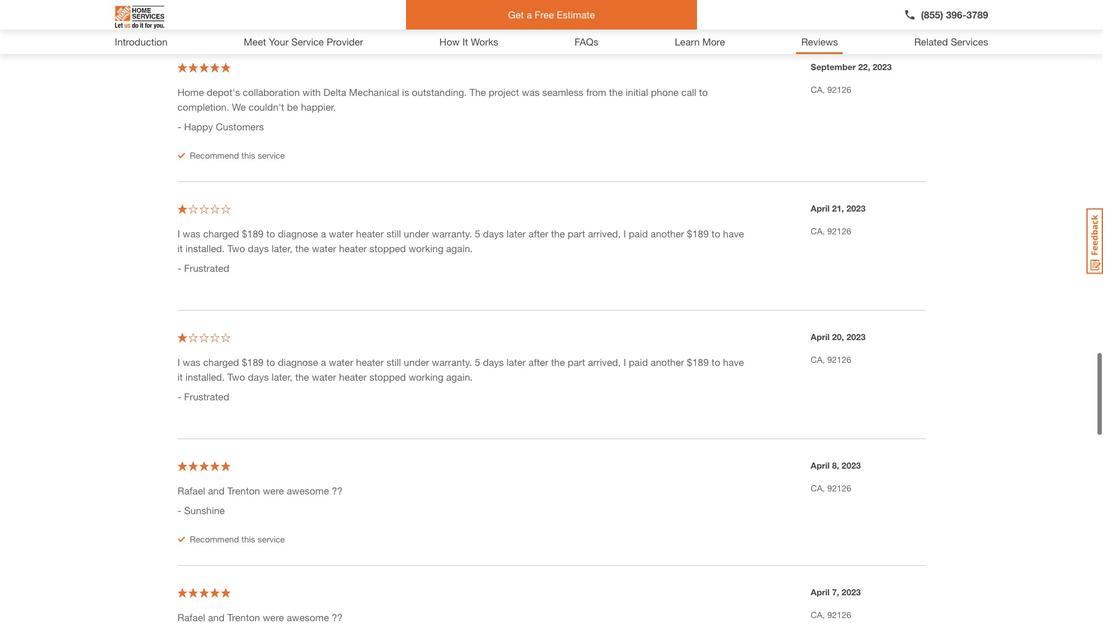 Task type: locate. For each thing, give the bounding box(es) containing it.
1 warranty. from the top
[[432, 228, 472, 239]]

service
[[258, 150, 285, 161], [258, 534, 285, 545]]

installed.
[[186, 242, 225, 254], [186, 371, 225, 383]]

0 vertical spatial i was charged $189 to diagnose a water heater still under warranty. 5 days later after the part arrived, i paid another $189 to have it installed. two days later, the water heater stopped working again.
[[178, 228, 744, 254]]

recommend this service down customers
[[190, 150, 285, 161]]

1 vertical spatial this
[[242, 534, 255, 545]]

2 still from the top
[[387, 356, 401, 368]]

stopped
[[370, 242, 406, 254], [370, 371, 406, 383]]

0 vertical spatial recommend
[[190, 150, 239, 161]]

1 part from the top
[[568, 228, 585, 239]]

a for april 21, 2023
[[321, 228, 326, 239]]

92126 down april 8, 2023
[[827, 483, 851, 494]]

the
[[609, 86, 623, 98], [551, 228, 565, 239], [295, 242, 309, 254], [551, 356, 565, 368], [295, 371, 309, 383]]

2 - from the top
[[178, 262, 181, 274]]

92126 for april 8, 2023
[[827, 483, 851, 494]]

1 vertical spatial another
[[651, 356, 684, 368]]

2 warranty. from the top
[[432, 356, 472, 368]]

diagnose
[[278, 228, 318, 239], [278, 356, 318, 368]]

92126 down the april 21, 2023
[[827, 226, 851, 236]]

2 ca, 92126 from the top
[[811, 226, 851, 236]]

0 vertical spatial again.
[[446, 242, 473, 254]]

later,
[[272, 242, 293, 254], [272, 371, 293, 383]]

3 ☆ ☆ ☆ ☆ ☆ from the top
[[178, 332, 231, 343]]

2 service from the top
[[258, 534, 285, 545]]

1 vertical spatial ★ ★ ★ ★ ★
[[178, 460, 231, 472]]

☆
[[178, 62, 187, 73], [188, 62, 198, 73], [199, 62, 209, 73], [210, 62, 220, 73], [221, 62, 231, 73], [178, 203, 187, 215], [188, 203, 198, 215], [199, 203, 209, 215], [210, 203, 220, 215], [221, 203, 231, 215], [178, 332, 187, 343], [188, 332, 198, 343], [199, 332, 209, 343], [210, 332, 220, 343], [221, 332, 231, 343], [178, 460, 187, 472], [188, 460, 198, 472], [199, 460, 209, 472], [210, 460, 220, 472], [221, 460, 231, 472], [178, 587, 187, 599], [188, 587, 198, 599], [199, 587, 209, 599], [210, 587, 220, 599], [221, 587, 231, 599]]

(855) 396-3789 link
[[904, 7, 989, 22]]

5 ca, from the top
[[811, 610, 825, 620]]

1 two from the top
[[227, 242, 245, 254]]

0 vertical spatial part
[[568, 228, 585, 239]]

feedback link image
[[1087, 208, 1103, 274]]

2023 right the '8,'
[[842, 460, 861, 471]]

2 vertical spatial was
[[183, 356, 200, 368]]

i
[[178, 228, 180, 239], [624, 228, 626, 239], [178, 356, 180, 368], [624, 356, 626, 368]]

2023 right 20,
[[847, 332, 866, 342]]

1 vertical spatial have
[[723, 356, 744, 368]]

1 again. from the top
[[446, 242, 473, 254]]

4 ca, 92126 from the top
[[811, 483, 851, 494]]

1 this from the top
[[242, 150, 255, 161]]

1 vertical spatial service
[[258, 534, 285, 545]]

april for april 20, 2023
[[811, 332, 830, 342]]

1 vertical spatial recommend this service
[[190, 534, 285, 545]]

4 ☆ ☆ ☆ ☆ ☆ from the top
[[178, 460, 231, 472]]

april left the '8,'
[[811, 460, 830, 471]]

0 vertical spatial still
[[387, 228, 401, 239]]

1 vertical spatial installed.
[[186, 371, 225, 383]]

0 vertical spatial paid
[[629, 228, 648, 239]]

estimate
[[557, 9, 595, 20]]

0 vertical spatial warranty.
[[432, 228, 472, 239]]

delta
[[324, 86, 346, 98]]

1 vertical spatial diagnose
[[278, 356, 318, 368]]

another
[[651, 228, 684, 239], [651, 356, 684, 368]]

1 it from the top
[[178, 242, 183, 254]]

2 - frustrated from the top
[[178, 391, 229, 402]]

to
[[699, 86, 708, 98], [266, 228, 275, 239], [712, 228, 720, 239], [266, 356, 275, 368], [712, 356, 720, 368]]

0 vertical spatial service
[[258, 150, 285, 161]]

$189
[[242, 228, 264, 239], [687, 228, 709, 239], [242, 356, 264, 368], [687, 356, 709, 368]]

1 i was charged $189 to diagnose a water heater still under warranty. 5 days later after the part arrived, i paid another $189 to have it installed. two days later, the water heater stopped working again. from the top
[[178, 228, 744, 254]]

- for september 22, 2023
[[178, 121, 181, 132]]

1 diagnose from the top
[[278, 228, 318, 239]]

1 april from the top
[[811, 203, 830, 214]]

1 vertical spatial later
[[507, 356, 526, 368]]

were
[[263, 485, 284, 497]]

april left 21,
[[811, 203, 830, 214]]

recommend down the sunshine
[[190, 534, 239, 545]]

1 vertical spatial i was charged $189 to diagnose a water heater still under warranty. 5 days later after the part arrived, i paid another $189 to have it installed. two days later, the water heater stopped working again.
[[178, 356, 744, 383]]

0 vertical spatial it
[[178, 242, 183, 254]]

1 recommend from the top
[[190, 150, 239, 161]]

diagnose for april 21, 2023
[[278, 228, 318, 239]]

working for april 21, 2023
[[409, 242, 444, 254]]

1 vertical spatial after
[[529, 356, 548, 368]]

1 installed. from the top
[[186, 242, 225, 254]]

92126 down april 20, 2023
[[827, 354, 851, 365]]

0 vertical spatial arrived,
[[588, 228, 621, 239]]

working
[[409, 242, 444, 254], [409, 371, 444, 383]]

2 ★ ★ ★ ★ ★ from the top
[[178, 460, 231, 472]]

- frustrated
[[178, 262, 229, 274], [178, 391, 229, 402]]

-
[[178, 121, 181, 132], [178, 262, 181, 274], [178, 391, 181, 402], [178, 505, 181, 516]]

working for april 20, 2023
[[409, 371, 444, 383]]

september 22, 2023
[[811, 62, 892, 72]]

★ ★ ★ ★ ★
[[178, 62, 231, 73], [178, 460, 231, 472], [178, 587, 231, 599]]

mechanical
[[349, 86, 399, 98]]

recommend this service down the sunshine
[[190, 534, 285, 545]]

two for april 21, 2023
[[227, 242, 245, 254]]

0 vertical spatial later
[[507, 228, 526, 239]]

★
[[178, 62, 187, 73], [188, 62, 198, 73], [199, 62, 209, 73], [210, 62, 220, 73], [221, 62, 231, 73], [178, 203, 187, 215], [178, 332, 187, 343], [178, 460, 187, 472], [188, 460, 198, 472], [199, 460, 209, 472], [210, 460, 220, 472], [221, 460, 231, 472], [178, 587, 187, 599], [188, 587, 198, 599], [199, 587, 209, 599], [210, 587, 220, 599], [221, 587, 231, 599]]

5 for april 20, 2023
[[475, 356, 480, 368]]

0 vertical spatial have
[[723, 228, 744, 239]]

installed. for april 20, 2023
[[186, 371, 225, 383]]

1 later, from the top
[[272, 242, 293, 254]]

92126 down september
[[827, 84, 851, 95]]

1 recommend this service from the top
[[190, 150, 285, 161]]

(855)
[[921, 9, 943, 20]]

3 ca, 92126 from the top
[[811, 354, 851, 365]]

4 april from the top
[[811, 587, 830, 597]]

1 - frustrated from the top
[[178, 262, 229, 274]]

1 still from the top
[[387, 228, 401, 239]]

1 vertical spatial still
[[387, 356, 401, 368]]

0 vertical spatial later,
[[272, 242, 293, 254]]

1 vertical spatial warranty.
[[432, 356, 472, 368]]

ca, for april 20, 2023
[[811, 354, 825, 365]]

5 for april 21, 2023
[[475, 228, 480, 239]]

1 - from the top
[[178, 121, 181, 132]]

2 vertical spatial a
[[321, 356, 326, 368]]

ca, 92126 down september
[[811, 84, 851, 95]]

2 later, from the top
[[272, 371, 293, 383]]

2 two from the top
[[227, 371, 245, 383]]

1 5 from the top
[[475, 228, 480, 239]]

3 ★ ★ ★ ★ ★ from the top
[[178, 587, 231, 599]]

still for april 21, 2023
[[387, 228, 401, 239]]

2 charged from the top
[[203, 356, 239, 368]]

92126 right in:
[[595, 5, 623, 17]]

it
[[178, 242, 183, 254], [178, 371, 183, 383]]

ca, 92126 for 21,
[[811, 226, 851, 236]]

2 installed. from the top
[[186, 371, 225, 383]]

faqs
[[575, 36, 599, 47]]

works
[[471, 36, 498, 47]]

1 vertical spatial again.
[[446, 371, 473, 383]]

2 stopped from the top
[[370, 371, 406, 383]]

is
[[402, 86, 409, 98]]

1 frustrated from the top
[[184, 262, 229, 274]]

this for - happy customers
[[242, 150, 255, 161]]

april 8, 2023
[[811, 460, 861, 471]]

get a free estimate
[[508, 9, 595, 20]]

0 vertical spatial under
[[404, 228, 429, 239]]

8,
[[832, 460, 839, 471]]

part for april 21, 2023
[[568, 228, 585, 239]]

initial
[[626, 86, 648, 98]]

5 ca, 92126 from the top
[[811, 610, 851, 620]]

1 vertical spatial two
[[227, 371, 245, 383]]

two for april 20, 2023
[[227, 371, 245, 383]]

0 vertical spatial - frustrated
[[178, 262, 229, 274]]

0 vertical spatial two
[[227, 242, 245, 254]]

3 ca, from the top
[[811, 354, 825, 365]]

0 vertical spatial frustrated
[[184, 262, 229, 274]]

1 stopped from the top
[[370, 242, 406, 254]]

your
[[269, 36, 289, 47]]

charged for april 21, 2023
[[203, 228, 239, 239]]

seamless
[[542, 86, 584, 98]]

ca, down april 20, 2023
[[811, 354, 825, 365]]

0 vertical spatial another
[[651, 228, 684, 239]]

frustrated for april 21, 2023
[[184, 262, 229, 274]]

i was charged $189 to diagnose a water heater still under warranty. 5 days later after the part arrived, i paid another $189 to have it installed. two days later, the water heater stopped working again.
[[178, 228, 744, 254], [178, 356, 744, 383]]

ca, down september
[[811, 84, 825, 95]]

0 vertical spatial diagnose
[[278, 228, 318, 239]]

still
[[387, 228, 401, 239], [387, 356, 401, 368]]

trenton
[[227, 485, 260, 497]]

0 vertical spatial this
[[242, 150, 255, 161]]

ca, 92126 down 7,
[[811, 610, 851, 620]]

service for - sunshine
[[258, 534, 285, 545]]

ca,
[[811, 84, 825, 95], [811, 226, 825, 236], [811, 354, 825, 365], [811, 483, 825, 494], [811, 610, 825, 620]]

it for april 21, 2023
[[178, 242, 183, 254]]

1 vertical spatial part
[[568, 356, 585, 368]]

2 later from the top
[[507, 356, 526, 368]]

2023 for april 7, 2023
[[842, 587, 861, 597]]

0 vertical spatial working
[[409, 242, 444, 254]]

5 ☆ ☆ ☆ ☆ ☆ from the top
[[178, 587, 231, 599]]

charged
[[203, 228, 239, 239], [203, 356, 239, 368]]

arrived,
[[588, 228, 621, 239], [588, 356, 621, 368]]

0 vertical spatial was
[[522, 86, 540, 98]]

ca, down the april 21, 2023
[[811, 226, 825, 236]]

like
[[528, 5, 545, 17]]

later, for april 21, 2023
[[272, 242, 293, 254]]

3 april from the top
[[811, 460, 830, 471]]

ca, down april 7, 2023
[[811, 610, 825, 620]]

1 under from the top
[[404, 228, 429, 239]]

☆ ☆ ☆ ☆ ☆ for september 22, 2023
[[178, 62, 231, 73]]

1 vertical spatial recommend
[[190, 534, 239, 545]]

1 vertical spatial 5
[[475, 356, 480, 368]]

2 part from the top
[[568, 356, 585, 368]]

heater
[[356, 228, 384, 239], [339, 242, 367, 254], [356, 356, 384, 368], [339, 371, 367, 383]]

warranty.
[[432, 228, 472, 239], [432, 356, 472, 368]]

ca, 92126
[[811, 84, 851, 95], [811, 226, 851, 236], [811, 354, 851, 365], [811, 483, 851, 494], [811, 610, 851, 620]]

1 ca, 92126 from the top
[[811, 84, 851, 95]]

after for april 20, 2023
[[529, 356, 548, 368]]

ca, 92126 down 20,
[[811, 354, 851, 365]]

1 vertical spatial it
[[178, 371, 183, 383]]

april for april 7, 2023
[[811, 587, 830, 597]]

2023 right 22,
[[873, 62, 892, 72]]

after
[[529, 228, 548, 239], [529, 356, 548, 368]]

1 vertical spatial frustrated
[[184, 391, 229, 402]]

2023 for april 21, 2023
[[847, 203, 866, 214]]

call
[[682, 86, 697, 98]]

4 ca, from the top
[[811, 483, 825, 494]]

recommend this service
[[190, 150, 285, 161], [190, 534, 285, 545]]

1 vertical spatial charged
[[203, 356, 239, 368]]

0 vertical spatial a
[[527, 9, 532, 20]]

2 working from the top
[[409, 371, 444, 383]]

2 under from the top
[[404, 356, 429, 368]]

was
[[522, 86, 540, 98], [183, 228, 200, 239], [183, 356, 200, 368]]

this down customers
[[242, 150, 255, 161]]

ca, for april 21, 2023
[[811, 226, 825, 236]]

paid for april 21, 2023
[[629, 228, 648, 239]]

2023 right 7,
[[842, 587, 861, 597]]

a
[[527, 9, 532, 20], [321, 228, 326, 239], [321, 356, 326, 368]]

2 it from the top
[[178, 371, 183, 383]]

installed. for april 21, 2023
[[186, 242, 225, 254]]

1 arrived, from the top
[[588, 228, 621, 239]]

2 arrived, from the top
[[588, 356, 621, 368]]

2 recommend from the top
[[190, 534, 239, 545]]

1 vertical spatial was
[[183, 228, 200, 239]]

1 charged from the top
[[203, 228, 239, 239]]

- sunshine
[[178, 505, 225, 516]]

2 again. from the top
[[446, 371, 473, 383]]

have
[[723, 228, 744, 239], [723, 356, 744, 368]]

1 ca, from the top
[[811, 84, 825, 95]]

0 vertical spatial ★ ★ ★ ★ ★
[[178, 62, 231, 73]]

1 later from the top
[[507, 228, 526, 239]]

2 have from the top
[[723, 356, 744, 368]]

1 service from the top
[[258, 150, 285, 161]]

happy
[[184, 121, 213, 132]]

paid
[[629, 228, 648, 239], [629, 356, 648, 368]]

another for april 21, 2023
[[651, 228, 684, 239]]

later for april 20, 2023
[[507, 356, 526, 368]]

1 vertical spatial later,
[[272, 371, 293, 383]]

april left 7,
[[811, 587, 830, 597]]

1 vertical spatial working
[[409, 371, 444, 383]]

ca, for april 7, 2023
[[811, 610, 825, 620]]

related services
[[914, 36, 988, 47]]

0 vertical spatial 5
[[475, 228, 480, 239]]

ca, for april 8, 2023
[[811, 483, 825, 494]]

another for april 20, 2023
[[651, 356, 684, 368]]

2 after from the top
[[529, 356, 548, 368]]

- for april 21, 2023
[[178, 262, 181, 274]]

2023 right 21,
[[847, 203, 866, 214]]

charged for april 20, 2023
[[203, 356, 239, 368]]

21,
[[832, 203, 844, 214]]

recommend down - happy customers on the left top
[[190, 150, 239, 161]]

4 - from the top
[[178, 505, 181, 516]]

warranty. for april 21, 2023
[[432, 228, 472, 239]]

92126 down april 7, 2023
[[827, 610, 851, 620]]

2 i was charged $189 to diagnose a water heater still under warranty. 5 days later after the part arrived, i paid another $189 to have it installed. two days later, the water heater stopped working again. from the top
[[178, 356, 744, 383]]

outstanding.
[[412, 86, 467, 98]]

1 vertical spatial stopped
[[370, 371, 406, 383]]

diagnose for april 20, 2023
[[278, 356, 318, 368]]

part
[[568, 228, 585, 239], [568, 356, 585, 368]]

under
[[404, 228, 429, 239], [404, 356, 429, 368]]

2023 for september 22, 2023
[[873, 62, 892, 72]]

0 vertical spatial recommend this service
[[190, 150, 285, 161]]

service down customers
[[258, 150, 285, 161]]

2 recommend this service from the top
[[190, 534, 285, 545]]

ca, down april 8, 2023
[[811, 483, 825, 494]]

the inside home depot's collaboration with delta mechanical is outstanding. the project was seamless from the initial phone call to completion. we couldn't be happier.
[[609, 86, 623, 98]]

this down trenton
[[242, 534, 255, 545]]

2 diagnose from the top
[[278, 356, 318, 368]]

recommend for happy
[[190, 150, 239, 161]]

3 - from the top
[[178, 391, 181, 402]]

stopped for april 21, 2023
[[370, 242, 406, 254]]

i was charged $189 to diagnose a water heater still under warranty. 5 days later after the part arrived, i paid another $189 to have it installed. two days later, the water heater stopped working again. for april 20, 2023
[[178, 356, 744, 383]]

1 vertical spatial under
[[404, 356, 429, 368]]

1 vertical spatial paid
[[629, 356, 648, 368]]

1 vertical spatial - frustrated
[[178, 391, 229, 402]]

ca, 92126 down 21,
[[811, 226, 851, 236]]

2 ☆ ☆ ☆ ☆ ☆ from the top
[[178, 203, 231, 215]]

more
[[703, 36, 725, 47]]

- frustrated for april 21, 2023
[[178, 262, 229, 274]]

2 this from the top
[[242, 534, 255, 545]]

2 frustrated from the top
[[184, 391, 229, 402]]

later for april 21, 2023
[[507, 228, 526, 239]]

2 vertical spatial ★ ★ ★ ★ ★
[[178, 587, 231, 599]]

92126
[[595, 5, 623, 17], [827, 84, 851, 95], [827, 226, 851, 236], [827, 354, 851, 365], [827, 483, 851, 494], [827, 610, 851, 620]]

1 have from the top
[[723, 228, 744, 239]]

0 vertical spatial stopped
[[370, 242, 406, 254]]

1 ★ ★ ★ ★ ★ from the top
[[178, 62, 231, 73]]

2 april from the top
[[811, 332, 830, 342]]

1 paid from the top
[[629, 228, 648, 239]]

0 vertical spatial installed.
[[186, 242, 225, 254]]

april for april 21, 2023
[[811, 203, 830, 214]]

1 another from the top
[[651, 228, 684, 239]]

1 vertical spatial a
[[321, 228, 326, 239]]

again. for april 20, 2023
[[446, 371, 473, 383]]

was for april 20, 2023
[[183, 356, 200, 368]]

2 paid from the top
[[629, 356, 648, 368]]

0 vertical spatial after
[[529, 228, 548, 239]]

1 ☆ ☆ ☆ ☆ ☆ from the top
[[178, 62, 231, 73]]

2 another from the top
[[651, 356, 684, 368]]

ca, 92126 down the '8,'
[[811, 483, 851, 494]]

april left 20,
[[811, 332, 830, 342]]

service down were
[[258, 534, 285, 545]]

later
[[507, 228, 526, 239], [507, 356, 526, 368]]

2 ca, from the top
[[811, 226, 825, 236]]

how it works
[[440, 36, 498, 47]]

92126 for april 21, 2023
[[827, 226, 851, 236]]

again.
[[446, 242, 473, 254], [446, 371, 473, 383]]

1 after from the top
[[529, 228, 548, 239]]

april
[[811, 203, 830, 214], [811, 332, 830, 342], [811, 460, 830, 471], [811, 587, 830, 597]]

2 5 from the top
[[475, 356, 480, 368]]

1 vertical spatial arrived,
[[588, 356, 621, 368]]

this
[[242, 150, 255, 161], [242, 534, 255, 545]]

frustrated
[[184, 262, 229, 274], [184, 391, 229, 402]]

☆ ☆ ☆ ☆ ☆ for april 21, 2023
[[178, 203, 231, 215]]

1 working from the top
[[409, 242, 444, 254]]

0 vertical spatial charged
[[203, 228, 239, 239]]



Task type: vqa. For each thing, say whether or not it's contained in the screenshot.
installed. associated with April 21, 2023
yes



Task type: describe. For each thing, give the bounding box(es) containing it.
92126 for april 20, 2023
[[827, 354, 851, 365]]

20,
[[832, 332, 844, 342]]

paid for april 20, 2023
[[629, 356, 648, 368]]

service for - happy customers
[[258, 150, 285, 161]]

under for april 20, 2023
[[404, 356, 429, 368]]

it for april 20, 2023
[[178, 371, 183, 383]]

this for - sunshine
[[242, 534, 255, 545]]

april 7, 2023
[[811, 587, 861, 597]]

☆ ☆ ☆ ☆ ☆ for april 7, 2023
[[178, 587, 231, 599]]

reviews
[[801, 36, 838, 47]]

sunshine
[[184, 505, 225, 516]]

ca, 92126 for 20,
[[811, 354, 851, 365]]

in:
[[579, 5, 590, 17]]

??
[[332, 485, 343, 497]]

22,
[[858, 62, 870, 72]]

7,
[[832, 587, 839, 597]]

looks like you're in: 92126
[[497, 5, 623, 17]]

rafael
[[178, 485, 205, 497]]

92126 link
[[595, 5, 623, 17]]

(855) 396-3789
[[921, 9, 989, 20]]

free
[[535, 9, 554, 20]]

have for april 21, 2023
[[723, 228, 744, 239]]

- frustrated for april 20, 2023
[[178, 391, 229, 402]]

★ ★ ★ ★ ★ for rafael
[[178, 460, 231, 472]]

looks
[[497, 5, 526, 17]]

how
[[440, 36, 460, 47]]

collaboration
[[243, 86, 300, 98]]

was inside home depot's collaboration with delta mechanical is outstanding. the project was seamless from the initial phone call to completion. we couldn't be happier.
[[522, 86, 540, 98]]

have for april 20, 2023
[[723, 356, 744, 368]]

ca, for september 22, 2023
[[811, 84, 825, 95]]

a for april 20, 2023
[[321, 356, 326, 368]]

meet your service provider
[[244, 36, 363, 47]]

completion.
[[178, 101, 229, 113]]

get
[[508, 9, 524, 20]]

rafael and trenton were awesome ??
[[178, 485, 343, 497]]

awesome
[[287, 485, 329, 497]]

later, for april 20, 2023
[[272, 371, 293, 383]]

under for april 21, 2023
[[404, 228, 429, 239]]

september
[[811, 62, 856, 72]]

project
[[489, 86, 519, 98]]

arrived, for april 20, 2023
[[588, 356, 621, 368]]

service
[[291, 36, 324, 47]]

ca, 92126 for 22,
[[811, 84, 851, 95]]

warranty. for april 20, 2023
[[432, 356, 472, 368]]

2023 for april 20, 2023
[[847, 332, 866, 342]]

- for april 20, 2023
[[178, 391, 181, 402]]

from
[[586, 86, 606, 98]]

ca, 92126 for 7,
[[811, 610, 851, 620]]

frustrated for april 20, 2023
[[184, 391, 229, 402]]

recommend for sunshine
[[190, 534, 239, 545]]

3789
[[967, 9, 989, 20]]

396-
[[946, 9, 967, 20]]

stopped for april 20, 2023
[[370, 371, 406, 383]]

i was charged $189 to diagnose a water heater still under warranty. 5 days later after the part arrived, i paid another $189 to have it installed. two days later, the water heater stopped working again. for april 21, 2023
[[178, 228, 744, 254]]

92126 for april 7, 2023
[[827, 610, 851, 620]]

couldn't
[[249, 101, 284, 113]]

meet
[[244, 36, 266, 47]]

be
[[287, 101, 298, 113]]

and
[[208, 485, 225, 497]]

☆ ☆ ☆ ☆ ☆ for april 20, 2023
[[178, 332, 231, 343]]

get a free estimate button
[[406, 0, 697, 30]]

recommend this service for sunshine
[[190, 534, 285, 545]]

happier.
[[301, 101, 336, 113]]

- for april 8, 2023
[[178, 505, 181, 516]]

april for april 8, 2023
[[811, 460, 830, 471]]

april 20, 2023
[[811, 332, 866, 342]]

a inside button
[[527, 9, 532, 20]]

home
[[178, 86, 204, 98]]

april 21, 2023
[[811, 203, 866, 214]]

ca, 92126 for 8,
[[811, 483, 851, 494]]

home depot's collaboration with delta mechanical is outstanding. the project was seamless from the initial phone call to completion. we couldn't be happier.
[[178, 86, 708, 113]]

recommend this service for happy
[[190, 150, 285, 161]]

arrived, for april 21, 2023
[[588, 228, 621, 239]]

depot's
[[207, 86, 240, 98]]

- happy customers
[[178, 121, 264, 132]]

provider
[[327, 36, 363, 47]]

it
[[463, 36, 468, 47]]

we
[[232, 101, 246, 113]]

related
[[914, 36, 948, 47]]

introduction
[[115, 36, 168, 47]]

was for april 21, 2023
[[183, 228, 200, 239]]

☆ ☆ ☆ ☆ ☆ for april 8, 2023
[[178, 460, 231, 472]]

part for april 20, 2023
[[568, 356, 585, 368]]

phone
[[651, 86, 679, 98]]

customers
[[216, 121, 264, 132]]

after for april 21, 2023
[[529, 228, 548, 239]]

still for april 20, 2023
[[387, 356, 401, 368]]

learn more
[[675, 36, 725, 47]]

do it for you logo image
[[115, 1, 164, 34]]

you're
[[547, 5, 576, 17]]

to inside home depot's collaboration with delta mechanical is outstanding. the project was seamless from the initial phone call to completion. we couldn't be happier.
[[699, 86, 708, 98]]

again. for april 21, 2023
[[446, 242, 473, 254]]

the
[[470, 86, 486, 98]]

92126 for september 22, 2023
[[827, 84, 851, 95]]

★ ★ ★ ★ ★ for home
[[178, 62, 231, 73]]

2023 for april 8, 2023
[[842, 460, 861, 471]]

services
[[951, 36, 988, 47]]

with
[[303, 86, 321, 98]]

learn
[[675, 36, 700, 47]]



